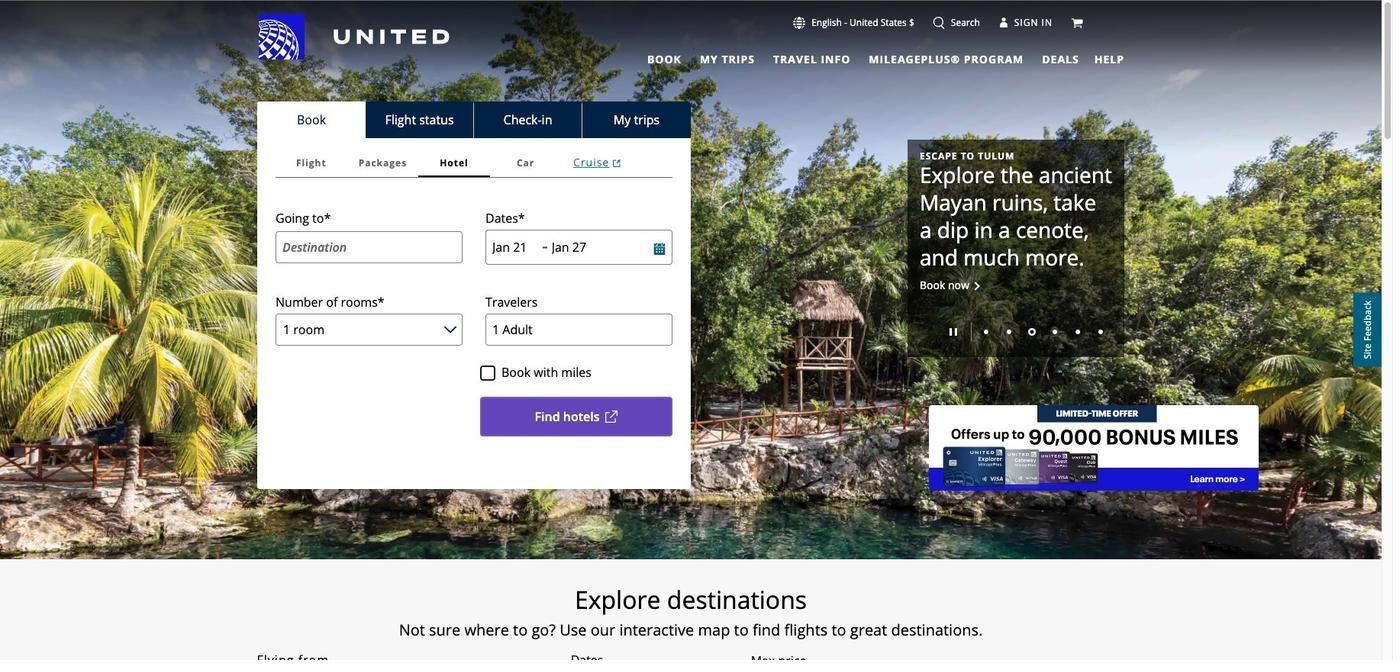 Task type: locate. For each thing, give the bounding box(es) containing it.
main content
[[0, 1, 1382, 660]]

pause image
[[950, 328, 957, 336]]

slide 4 of 6 image
[[1053, 330, 1057, 335]]

please enter the max price in the input text or tab to access the slider to set the max price. element
[[751, 652, 806, 660]]

Check-in text field
[[492, 239, 536, 256]]

slide 2 of 6 image
[[1007, 330, 1011, 335]]

Checkout text field
[[552, 239, 640, 256]]

slide 5 of 6 image
[[1075, 330, 1080, 335]]

tab list
[[638, 46, 1082, 69], [257, 102, 691, 138], [276, 149, 672, 178]]

navigation
[[0, 13, 1382, 69]]

flying from element
[[257, 651, 329, 660]]

2 vertical spatial tab list
[[276, 149, 672, 178]]

currently in english united states	$ enter to change image
[[793, 17, 805, 29]]

view cart, click to view list of recently searched saved trips. image
[[1071, 17, 1083, 29]]

select number of rooms. element
[[276, 294, 384, 311]]



Task type: describe. For each thing, give the bounding box(es) containing it.
1 vertical spatial tab list
[[257, 102, 691, 138]]

slide 1 of 6 image
[[984, 330, 988, 335]]

slide 6 of 6 image
[[1098, 330, 1103, 335]]

not sure where to go? use our interactive map to find flights to great destinations. element
[[169, 621, 1212, 640]]

0 vertical spatial tab list
[[638, 46, 1082, 69]]

explore destinations element
[[169, 585, 1212, 615]]

slide 3 of 6 image
[[1028, 328, 1036, 336]]

united logo link to homepage image
[[259, 14, 450, 60]]

Destination text field
[[276, 231, 463, 263]]

carousel buttons element
[[920, 318, 1112, 345]]



Task type: vqa. For each thing, say whether or not it's contained in the screenshot.
reverse origin and destination Image
no



